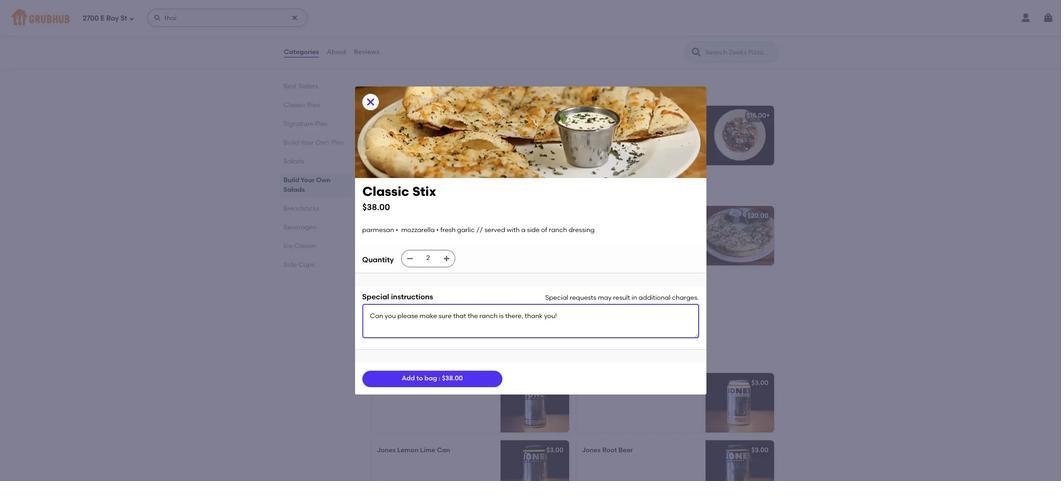 Task type: locate. For each thing, give the bounding box(es) containing it.
salads
[[444, 84, 477, 96], [284, 157, 305, 165], [284, 186, 305, 194]]

additional
[[639, 294, 671, 301]]

jones for jones cane sugar cola can
[[377, 379, 396, 387]]

jones cane sugar cola can button
[[371, 373, 569, 433]]

1 vertical spatial pies
[[315, 120, 328, 128]]

build your own pies tab
[[284, 138, 348, 147]]

half build your own salad image
[[500, 106, 569, 165]]

special for special requests may result in additional charges.
[[545, 294, 568, 301]]

your down signature pies
[[300, 139, 314, 146]]

can right "cola"
[[453, 379, 466, 387]]

charges.
[[672, 294, 699, 301]]

special
[[362, 292, 389, 301], [545, 294, 568, 301]]

classic up classic stix
[[362, 184, 409, 199]]

1 salad from the left
[[440, 112, 458, 120]]

0 horizontal spatial $20.00
[[543, 279, 564, 287]]

1 vertical spatial build your own salads
[[284, 176, 331, 194]]

Input item quantity number field
[[418, 250, 438, 267]]

$38.00
[[362, 202, 390, 212], [442, 375, 463, 382]]

can right lime in the bottom left of the page
[[437, 446, 450, 454]]

classic inside classic with buffalo sauce  • gorgonzola  •  fresh cilantro // served with a side of blue cheese dressing
[[377, 292, 398, 300]]

$3.00 button
[[576, 373, 774, 433]]

1 + from the left
[[561, 112, 565, 120]]

special left requests
[[545, 294, 568, 301]]

pies for classic pies
[[307, 101, 320, 109]]

1 vertical spatial stix
[[401, 212, 413, 220]]

buffalo
[[414, 292, 436, 300]]

stix for classic stix $38.00
[[412, 184, 436, 199]]

parmesan •  mozzarella • fresh garlic // served with a side of ranch dressing
[[377, 225, 488, 251], [362, 226, 595, 234]]

build down signature
[[284, 139, 299, 146]]

to
[[417, 375, 423, 382]]

0 horizontal spatial svg image
[[154, 14, 161, 22]]

a
[[521, 226, 526, 234], [422, 234, 426, 242], [596, 234, 601, 242], [391, 311, 396, 319]]

0 vertical spatial beverages
[[284, 223, 316, 231]]

classic pies tab
[[284, 100, 348, 110]]

classic inside classic with jalapeño  •  feta // served with a side of ranch dressing
[[582, 225, 603, 233]]

jones
[[377, 379, 396, 387], [377, 446, 396, 454], [582, 446, 601, 454]]

1 horizontal spatial $38.00
[[442, 375, 463, 382]]

0 vertical spatial classic
[[582, 225, 603, 233]]

beverages up ice cream
[[284, 223, 316, 231]]

pies
[[307, 101, 320, 109], [315, 120, 328, 128], [331, 139, 344, 146]]

pies up signature pies tab
[[307, 101, 320, 109]]

dressing
[[569, 226, 595, 234], [644, 234, 670, 242], [377, 244, 403, 251], [458, 311, 484, 319]]

classic pies
[[284, 101, 320, 109]]

classic left jalapeño
[[582, 225, 603, 233]]

1 horizontal spatial +
[[766, 112, 770, 120]]

fresh
[[454, 225, 469, 233], [440, 226, 456, 234], [418, 302, 433, 309]]

own
[[420, 84, 442, 96], [424, 112, 439, 120], [636, 112, 651, 120], [315, 139, 330, 146], [316, 176, 331, 184]]

1 horizontal spatial $20.00
[[748, 212, 769, 220]]

cane
[[397, 379, 414, 387]]

your
[[396, 84, 418, 96], [409, 112, 423, 120], [621, 112, 635, 120], [300, 139, 314, 146], [301, 176, 315, 184]]

mozzarella
[[414, 225, 448, 233], [401, 226, 435, 234]]

build inside build your own pies tab
[[284, 139, 299, 146]]

// inside classic with jalapeño  •  feta // served with a side of ranch dressing
[[666, 225, 673, 233]]

jones left lemon
[[377, 446, 396, 454]]

classic
[[582, 225, 603, 233], [377, 292, 398, 300]]

root
[[602, 446, 617, 454]]

1 vertical spatial breadsticks
[[284, 205, 319, 212]]

2 vertical spatial stix
[[401, 279, 413, 287]]

can inside button
[[453, 379, 466, 387]]

cilantro
[[434, 302, 458, 309]]

$15.00
[[747, 112, 766, 120]]

0 horizontal spatial breadsticks
[[284, 205, 319, 212]]

salads tab
[[284, 157, 348, 166]]

1 vertical spatial classic
[[377, 292, 398, 300]]

best sellers
[[284, 82, 318, 90]]

0 horizontal spatial special
[[362, 292, 389, 301]]

jones left cane in the bottom of the page
[[377, 379, 396, 387]]

0 vertical spatial pies
[[307, 101, 320, 109]]

1 horizontal spatial classic
[[582, 225, 603, 233]]

$3.00 inside button
[[752, 379, 769, 387]]

sellers
[[298, 82, 318, 90]]

breadsticks tab
[[284, 204, 348, 213]]

1 vertical spatial $20.00
[[543, 279, 564, 287]]

ranch inside classic with jalapeño  •  feta // served with a side of ranch dressing
[[624, 234, 642, 242]]

0 vertical spatial salads
[[444, 84, 477, 96]]

$3.00
[[752, 379, 769, 387], [547, 446, 564, 454], [752, 446, 769, 454]]

0 vertical spatial build your own salads
[[370, 84, 477, 96]]

1 horizontal spatial beverages
[[370, 352, 420, 363]]

result
[[613, 294, 630, 301]]

pies up salads tab
[[331, 139, 344, 146]]

served inside classic with buffalo sauce  • gorgonzola  •  fresh cilantro // served with a side of blue cheese dressing
[[468, 302, 489, 309]]

svg image right input item quantity number field
[[443, 255, 450, 262]]

2 vertical spatial classic
[[377, 212, 400, 220]]

0 vertical spatial can
[[453, 379, 466, 387]]

0 horizontal spatial $38.00
[[362, 202, 390, 212]]

build up half
[[370, 84, 394, 96]]

about
[[327, 48, 346, 56]]

classic stix
[[377, 212, 413, 220]]

1 vertical spatial classic
[[362, 184, 409, 199]]

$12.50 +
[[542, 112, 565, 120]]

classic inside tab
[[284, 101, 306, 109]]

0 horizontal spatial beverages
[[284, 223, 316, 231]]

classic
[[284, 101, 306, 109], [362, 184, 409, 199], [377, 212, 400, 220]]

ranch
[[549, 226, 567, 234], [449, 234, 468, 242], [624, 234, 642, 242]]

//
[[666, 225, 673, 233], [476, 226, 483, 234], [377, 234, 384, 242], [460, 302, 466, 309]]

1 vertical spatial beverages
[[370, 352, 420, 363]]

mozzarella down classic stix
[[401, 226, 435, 234]]

+
[[561, 112, 565, 120], [766, 112, 770, 120]]

build your own salads down salads tab
[[284, 176, 331, 194]]

side inside classic with jalapeño  •  feta // served with a side of ranch dressing
[[602, 234, 615, 242]]

quantity
[[362, 255, 394, 264]]

whole build your own salad image
[[705, 106, 774, 165]]

side cups
[[284, 261, 315, 269]]

your down salads tab
[[301, 176, 315, 184]]

e
[[101, 14, 105, 22]]

1 horizontal spatial can
[[453, 379, 466, 387]]

build your own salads up half build your own salad
[[370, 84, 477, 96]]

0 horizontal spatial +
[[561, 112, 565, 120]]

stix
[[412, 184, 436, 199], [401, 212, 413, 220], [401, 279, 413, 287]]

// inside classic with buffalo sauce  • gorgonzola  •  fresh cilantro // served with a side of blue cheese dressing
[[460, 302, 466, 309]]

jones cane sugar cola can
[[377, 379, 466, 387]]

pies inside tab
[[315, 120, 328, 128]]

your right half
[[409, 112, 423, 120]]

$3.00 for jones lemon lime can
[[547, 446, 564, 454]]

0 horizontal spatial classic
[[377, 292, 398, 300]]

can
[[453, 379, 466, 387], [437, 446, 450, 454]]

beverages tab
[[284, 222, 348, 232]]

add
[[402, 375, 415, 382]]

breadsticks up beverages tab
[[284, 205, 319, 212]]

1 horizontal spatial salad
[[652, 112, 670, 120]]

0 vertical spatial $38.00
[[362, 202, 390, 212]]

build your own salads inside tab
[[284, 176, 331, 194]]

salad
[[440, 112, 458, 120], [652, 112, 670, 120]]

garlic
[[470, 225, 488, 233], [457, 226, 475, 234]]

jalapeño
[[619, 225, 646, 233]]

beverages inside tab
[[284, 223, 316, 231]]

jones left root
[[582, 446, 601, 454]]

build
[[370, 84, 394, 96], [392, 112, 407, 120], [603, 112, 619, 120], [284, 139, 299, 146], [284, 176, 299, 184]]

half
[[377, 112, 390, 120]]

svg image
[[291, 14, 298, 22], [129, 16, 135, 21], [406, 255, 414, 262], [443, 255, 450, 262]]

1 vertical spatial can
[[437, 446, 450, 454]]

whole build your own salad
[[582, 112, 670, 120]]

classic inside 'classic stix $38.00'
[[362, 184, 409, 199]]

stix inside 'classic stix $38.00'
[[412, 184, 436, 199]]

whole
[[582, 112, 602, 120]]

special down buffalo
[[362, 292, 389, 301]]

classic with buffalo sauce  • gorgonzola  •  fresh cilantro // served with a side of blue cheese dressing
[[377, 292, 489, 319]]

2 salad from the left
[[652, 112, 670, 120]]

signature pies tab
[[284, 119, 348, 129]]

build your own salads tab
[[284, 175, 348, 195]]

of
[[541, 226, 547, 234], [442, 234, 448, 242], [616, 234, 623, 242], [411, 311, 418, 319]]

side
[[527, 226, 540, 234], [428, 234, 440, 242], [602, 234, 615, 242], [397, 311, 410, 319]]

:
[[439, 375, 441, 382]]

feta
[[652, 225, 665, 233]]

classic up signature
[[284, 101, 306, 109]]

2700
[[83, 14, 99, 22]]

your inside build your own salads tab
[[301, 176, 315, 184]]

dressing inside classic with jalapeño  •  feta // served with a side of ranch dressing
[[644, 234, 670, 242]]

+ for $15.00
[[766, 112, 770, 120]]

buffalo stix image
[[500, 273, 569, 333]]

0 vertical spatial stix
[[412, 184, 436, 199]]

1 horizontal spatial build your own salads
[[370, 84, 477, 96]]

mozzarella up input item quantity number field
[[414, 225, 448, 233]]

0 horizontal spatial salad
[[440, 112, 458, 120]]

2 horizontal spatial ranch
[[624, 234, 642, 242]]

jones diet cola can image
[[705, 373, 774, 433]]

signature pies
[[284, 120, 328, 128]]

special for special instructions
[[362, 292, 389, 301]]

beverages up add
[[370, 352, 420, 363]]

classic up gorgonzola
[[377, 292, 398, 300]]

0 horizontal spatial build your own salads
[[284, 176, 331, 194]]

breadsticks up classic stix
[[370, 185, 427, 196]]

build your own salads
[[370, 84, 477, 96], [284, 176, 331, 194]]

0 vertical spatial $20.00
[[748, 212, 769, 220]]

classic up quantity
[[377, 212, 400, 220]]

categories button
[[284, 36, 320, 69]]

0 horizontal spatial ranch
[[449, 234, 468, 242]]

classic for classic stix
[[377, 212, 400, 220]]

pies for signature pies
[[315, 120, 328, 128]]

pies up build your own pies tab
[[315, 120, 328, 128]]

build down salads tab
[[284, 176, 299, 184]]

breadsticks inside 'tab'
[[284, 205, 319, 212]]

your up half build your own salad
[[396, 84, 418, 96]]

cola
[[436, 379, 451, 387]]

of inside classic with jalapeño  •  feta // served with a side of ranch dressing
[[616, 234, 623, 242]]

+ for $12.50
[[561, 112, 565, 120]]

beverages
[[284, 223, 316, 231], [370, 352, 420, 363]]

1 vertical spatial salads
[[284, 157, 305, 165]]

svg image
[[1043, 12, 1054, 23], [154, 14, 161, 22], [365, 97, 376, 108]]

2 + from the left
[[766, 112, 770, 120]]

1 horizontal spatial ranch
[[549, 226, 567, 234]]

$20.00
[[748, 212, 769, 220], [543, 279, 564, 287]]

build right whole
[[603, 112, 619, 120]]

classic with jalapeño  •  feta // served with a side of ranch dressing
[[582, 225, 695, 242]]

dressing inside classic with buffalo sauce  • gorgonzola  •  fresh cilantro // served with a side of blue cheese dressing
[[458, 311, 484, 319]]

•
[[410, 225, 413, 233], [450, 225, 452, 233], [648, 225, 650, 233], [396, 226, 398, 234], [436, 226, 439, 234], [458, 292, 460, 300], [414, 302, 416, 309]]

jones inside button
[[377, 379, 396, 387]]

$38.00 inside 'classic stix $38.00'
[[362, 202, 390, 212]]

with
[[604, 225, 617, 233], [507, 226, 520, 234], [407, 234, 420, 242], [582, 234, 595, 242], [399, 292, 412, 300], [377, 311, 390, 319]]

$3.00 for jones root beer
[[752, 446, 769, 454]]

1 horizontal spatial special
[[545, 294, 568, 301]]

beer
[[619, 446, 633, 454]]

0 vertical spatial classic
[[284, 101, 306, 109]]

1 horizontal spatial breadsticks
[[370, 185, 427, 196]]



Task type: vqa. For each thing, say whether or not it's contained in the screenshot.
'GRILLED' associated with ROYAL
no



Task type: describe. For each thing, give the bounding box(es) containing it.
in
[[632, 294, 637, 301]]

sauce
[[438, 292, 456, 300]]

gorgonzola
[[377, 302, 412, 309]]

a inside classic with jalapeño  •  feta // served with a side of ranch dressing
[[596, 234, 601, 242]]

2700 e roy st
[[83, 14, 127, 22]]

jones root beer image
[[705, 440, 774, 481]]

served inside classic with jalapeño  •  feta // served with a side of ranch dressing
[[674, 225, 695, 233]]

own inside tab
[[316, 176, 331, 184]]

about button
[[326, 36, 347, 69]]

cheese
[[434, 311, 456, 319]]

Special instructions text field
[[362, 304, 699, 338]]

svg image right the "st"
[[129, 16, 135, 21]]

classic stix $38.00
[[362, 184, 436, 212]]

$12.50
[[542, 112, 561, 120]]

side inside classic with buffalo sauce  • gorgonzola  •  fresh cilantro // served with a side of blue cheese dressing
[[397, 311, 410, 319]]

reviews button
[[354, 36, 380, 69]]

salad for half build your own salad
[[440, 112, 458, 120]]

buffalo
[[377, 279, 399, 287]]

classic for classic with jalapeño  •  feta // served with a side of ranch dressing
[[582, 225, 603, 233]]

instructions
[[391, 292, 433, 301]]

signature
[[284, 120, 314, 128]]

$15.00 +
[[747, 112, 770, 120]]

lime
[[420, 446, 435, 454]]

jones for jones lemon lime can
[[377, 446, 396, 454]]

fresh inside classic with buffalo sauce  • gorgonzola  •  fresh cilantro // served with a side of blue cheese dressing
[[418, 302, 433, 309]]

your inside build your own pies tab
[[300, 139, 314, 146]]

your right whole
[[621, 112, 635, 120]]

special instructions
[[362, 292, 433, 301]]

Search Zeeks Pizza Capitol Hill search field
[[705, 48, 775, 57]]

2 vertical spatial pies
[[331, 139, 344, 146]]

own inside tab
[[315, 139, 330, 146]]

roy
[[106, 14, 119, 22]]

jones root beer
[[582, 446, 633, 454]]

ice cream tab
[[284, 241, 348, 251]]

sugar
[[416, 379, 435, 387]]

classic stix image
[[500, 206, 569, 266]]

bag
[[425, 375, 437, 382]]

jones lemon lime can image
[[500, 440, 569, 481]]

lemon
[[397, 446, 419, 454]]

cream
[[294, 242, 316, 250]]

svg image up categories
[[291, 14, 298, 22]]

special requests may result in additional charges.
[[545, 294, 699, 301]]

of inside classic with buffalo sauce  • gorgonzola  •  fresh cilantro // served with a side of blue cheese dressing
[[411, 311, 418, 319]]

add to bag : $38.00
[[402, 375, 463, 382]]

build inside build your own salads tab
[[284, 176, 299, 184]]

half build your own salad
[[377, 112, 458, 120]]

main navigation navigation
[[0, 0, 1061, 36]]

stix for buffalo stix
[[401, 279, 413, 287]]

• inside classic with jalapeño  •  feta // served with a side of ranch dressing
[[648, 225, 650, 233]]

$20.00 for buffalo stix image
[[543, 279, 564, 287]]

requests
[[570, 294, 596, 301]]

categories
[[284, 48, 319, 56]]

1 vertical spatial $38.00
[[442, 375, 463, 382]]

jalapeno feta stix image
[[705, 206, 774, 266]]

st
[[120, 14, 127, 22]]

blue
[[419, 311, 433, 319]]

1 horizontal spatial svg image
[[365, 97, 376, 108]]

search icon image
[[691, 47, 702, 58]]

build your own pies
[[284, 139, 344, 146]]

0 vertical spatial breadsticks
[[370, 185, 427, 196]]

stix for classic stix
[[401, 212, 413, 220]]

jones cane sugar cola can image
[[500, 373, 569, 433]]

18th green image
[[500, 6, 569, 66]]

ice
[[284, 242, 293, 250]]

svg image left input item quantity number field
[[406, 255, 414, 262]]

$20.00 for "jalapeno feta stix" "image"
[[748, 212, 769, 220]]

classic for classic pies
[[284, 101, 306, 109]]

best
[[284, 82, 297, 90]]

2 horizontal spatial svg image
[[1043, 12, 1054, 23]]

0 horizontal spatial can
[[437, 446, 450, 454]]

build right half
[[392, 112, 407, 120]]

jones lemon lime can
[[377, 446, 450, 454]]

may
[[598, 294, 612, 301]]

a inside classic with buffalo sauce  • gorgonzola  •  fresh cilantro // served with a side of blue cheese dressing
[[391, 311, 396, 319]]

classic for classic stix $38.00
[[362, 184, 409, 199]]

salad for whole build your own salad
[[652, 112, 670, 120]]

side
[[284, 261, 297, 269]]

reviews
[[354, 48, 380, 56]]

side cups tab
[[284, 260, 348, 270]]

best sellers tab
[[284, 81, 348, 91]]

cups
[[298, 261, 315, 269]]

classic for classic with buffalo sauce  • gorgonzola  •  fresh cilantro // served with a side of blue cheese dressing
[[377, 292, 398, 300]]

ice cream
[[284, 242, 316, 250]]

jones for jones root beer
[[582, 446, 601, 454]]

buffalo stix
[[377, 279, 413, 287]]

2 vertical spatial salads
[[284, 186, 305, 194]]



